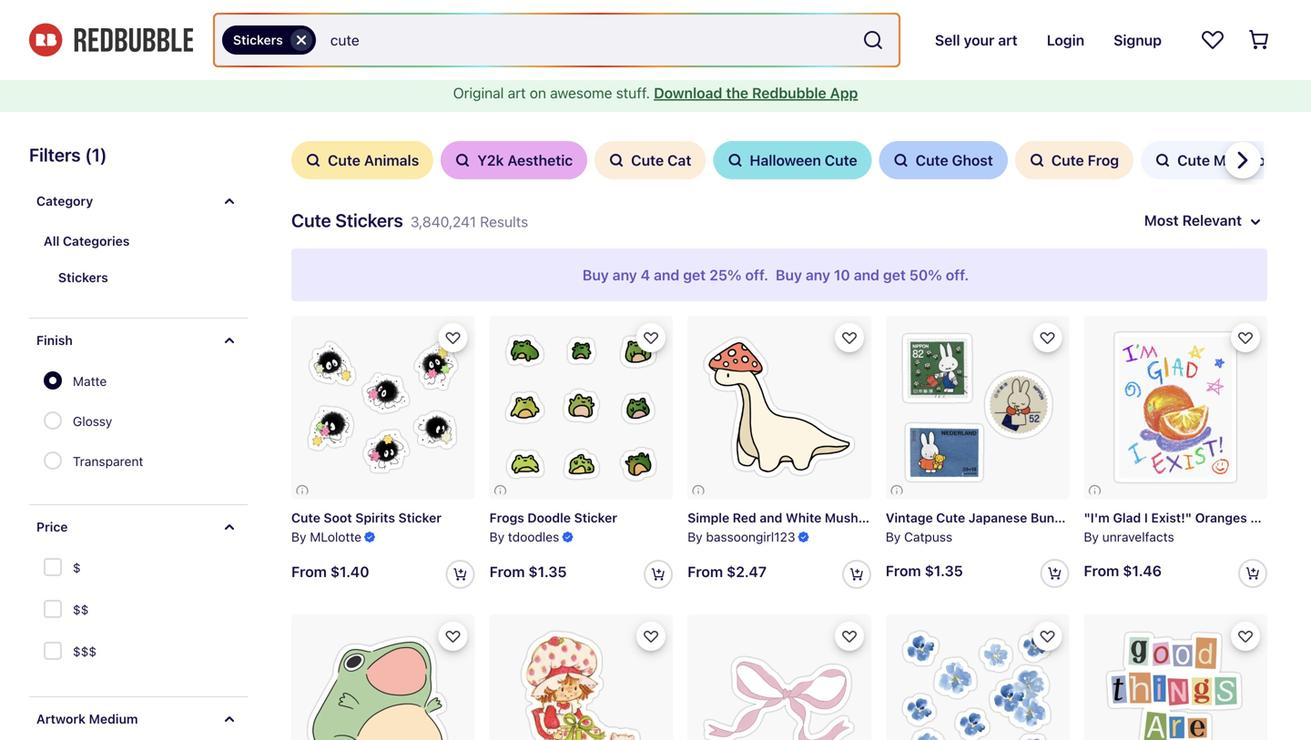 Task type: vqa. For each thing, say whether or not it's contained in the screenshot.
$31.62
no



Task type: describe. For each thing, give the bounding box(es) containing it.
buy any 4 and get 25% off. buy any 10 and get 50% off.
[[583, 266, 969, 284]]

1
[[92, 144, 100, 165]]

screaming froggy sticker image
[[291, 614, 475, 740]]

4 sticker from the left
[[1202, 510, 1245, 525]]

from for cute soot spirits sticker
[[291, 563, 327, 580]]

stationery
[[914, 40, 982, 57]]

from for frogs doodle sticker
[[489, 563, 525, 580]]

download
[[654, 84, 722, 102]]

stamps
[[1072, 510, 1119, 525]]

cute soot spirits sticker
[[291, 510, 442, 525]]

office
[[1000, 40, 1040, 57]]

y2k
[[477, 152, 504, 169]]

frogs
[[489, 510, 524, 525]]

mlolotte
[[310, 529, 362, 544]]

cute inside "link"
[[825, 152, 857, 169]]

all categories button
[[29, 223, 248, 259]]

Search term search field
[[316, 15, 855, 66]]

stationery & office link
[[914, 25, 1040, 72]]

cute mushroom link
[[1141, 141, 1302, 179]]

from left "$2.47"
[[688, 563, 723, 580]]

mushroom
[[1214, 152, 1287, 169]]

app
[[830, 84, 858, 102]]

catpuss
[[904, 529, 952, 544]]

Stickers field
[[215, 15, 899, 66]]

stickers inside field
[[233, 32, 283, 47]]

cute mushroom
[[1177, 152, 1287, 169]]

$1.46
[[1123, 562, 1162, 580]]

category
[[36, 193, 93, 208]]

gifts link
[[1093, 25, 1124, 72]]

3 menu item from the left
[[637, 25, 728, 72]]

price button
[[29, 505, 248, 549]]

by for from $1.35
[[489, 529, 504, 544]]

)
[[100, 144, 107, 165]]

cute animals
[[328, 152, 419, 169]]

1 sticker from the left
[[398, 510, 442, 525]]

from $1.35 for frogs doodle sticker
[[489, 563, 567, 580]]

designs
[[1230, 40, 1282, 57]]

50%
[[909, 266, 942, 284]]

$1.35 for vintage cute japanese bunny stamps sticker pack sticker
[[925, 562, 963, 580]]

cute soot spirits sticker image
[[291, 316, 475, 499]]

by unravelfacts
[[1084, 529, 1174, 544]]

frogs doodle sticker
[[489, 510, 617, 525]]

cute ghost
[[916, 152, 993, 169]]

stickers button inside field
[[222, 25, 316, 55]]

halloween
[[750, 152, 821, 169]]

(
[[85, 144, 92, 165]]

unravelfacts
[[1102, 529, 1174, 544]]

original art on awesome stuff. download the redbubble app
[[453, 84, 858, 102]]

halloween cute
[[750, 152, 857, 169]]

on
[[530, 84, 546, 102]]

25%
[[709, 266, 742, 284]]

price group
[[42, 549, 97, 675]]

by inside vintage cute japanese bunny stamps sticker pack sticker by catpuss
[[886, 529, 901, 544]]

y2k aesthetic link
[[441, 141, 587, 179]]

little blue flowers stickers sticker image
[[886, 614, 1069, 740]]

2 sticker from the left
[[574, 510, 617, 525]]

spirits
[[355, 510, 395, 525]]

download the redbubble app link
[[654, 84, 858, 102]]

cute for cute animals
[[328, 152, 360, 169]]

clothing
[[29, 40, 84, 57]]

$1.40
[[330, 563, 369, 580]]

1 and from the left
[[654, 266, 680, 284]]

simple red and white mushroom hat brontosaurus dinosaur sticker image
[[688, 316, 871, 499]]

from for vintage cute japanese bunny stamps sticker pack sticker
[[886, 562, 921, 580]]

categories
[[63, 234, 130, 249]]

2 any from the left
[[806, 266, 830, 284]]

cases
[[290, 40, 330, 57]]

cute for cute mushroom
[[1177, 152, 1210, 169]]

1 any from the left
[[612, 266, 637, 284]]

accessories link
[[781, 25, 861, 72]]

pack
[[1169, 510, 1198, 525]]

awesome
[[550, 84, 612, 102]]

bassoongirl123
[[706, 529, 795, 544]]

animals
[[364, 152, 419, 169]]

doodle
[[528, 510, 571, 525]]

by for from $2.47
[[688, 529, 703, 544]]

filters
[[29, 144, 81, 165]]

cute frog link
[[1015, 141, 1134, 179]]

gifts
[[1093, 40, 1124, 57]]

&
[[986, 40, 996, 57]]

by tdoodles
[[489, 529, 559, 544]]

cute ghost link
[[879, 141, 1008, 179]]

none checkbox inside the price "group"
[[44, 600, 66, 622]]

cute for soot
[[291, 510, 320, 525]]

4
[[641, 266, 650, 284]]



Task type: locate. For each thing, give the bounding box(es) containing it.
from $2.47
[[688, 563, 767, 580]]

all categories
[[44, 234, 130, 249]]

from $1.35 down catpuss
[[886, 562, 963, 580]]

menu bar
[[29, 25, 1282, 72]]

1 buy from the left
[[583, 266, 609, 284]]

None radio
[[44, 412, 62, 430], [44, 452, 62, 470], [44, 412, 62, 430], [44, 452, 62, 470]]

5 by from the left
[[1084, 529, 1099, 544]]

y2k aesthetic
[[477, 152, 573, 169]]

$1.35
[[925, 562, 963, 580], [528, 563, 567, 580]]

2 menu item from the left
[[488, 25, 584, 72]]

by down "stamps"
[[1084, 529, 1099, 544]]

clothing link
[[29, 25, 84, 72]]

phone
[[244, 40, 286, 57]]

cute for cute ghost
[[916, 152, 948, 169]]

all
[[44, 234, 59, 249]]

transparent
[[73, 454, 143, 469]]

$2.47
[[727, 563, 767, 580]]

cute up by mlolotte on the left of the page
[[291, 510, 320, 525]]

cute
[[328, 152, 360, 169], [631, 152, 664, 169], [825, 152, 857, 169], [916, 152, 948, 169], [1051, 152, 1084, 169], [1177, 152, 1210, 169]]

sticker
[[398, 510, 442, 525], [574, 510, 617, 525], [1122, 510, 1165, 525], [1202, 510, 1245, 525]]

by bassoongirl123
[[688, 529, 795, 544]]

finish option group
[[44, 362, 154, 483]]

1 horizontal spatial get
[[883, 266, 906, 284]]

cute up catpuss
[[936, 510, 965, 525]]

from left $1.46
[[1084, 562, 1119, 580]]

0 vertical spatial stickers button
[[222, 25, 316, 55]]

explore
[[1177, 40, 1227, 57]]

1 by from the left
[[291, 529, 306, 544]]

3 cute from the left
[[825, 152, 857, 169]]

from $1.35
[[886, 562, 963, 580], [489, 563, 567, 580]]

by mlolotte
[[291, 529, 362, 544]]

redbubble logo image
[[29, 23, 193, 57]]

3,840,241 results element
[[0, 130, 1311, 740]]

any left 10
[[806, 266, 830, 284]]

results
[[480, 213, 528, 230]]

1 horizontal spatial and
[[854, 266, 880, 284]]

1 cute from the left
[[328, 152, 360, 169]]

frog
[[1088, 152, 1119, 169]]

10
[[834, 266, 850, 284]]

cute left animals
[[328, 152, 360, 169]]

aesthetic
[[507, 152, 573, 169]]

any
[[612, 266, 637, 284], [806, 266, 830, 284]]

0 horizontal spatial and
[[654, 266, 680, 284]]

glossy
[[73, 414, 112, 429]]

cute frog
[[1051, 152, 1119, 169]]

vintage strawberry shortcake ♡ sticker image
[[489, 614, 673, 740]]

0 horizontal spatial any
[[612, 266, 637, 284]]

from down catpuss
[[886, 562, 921, 580]]

sticker up unravelfacts
[[1122, 510, 1165, 525]]

cat
[[667, 152, 691, 169]]

and
[[654, 266, 680, 284], [854, 266, 880, 284]]

cute cat
[[631, 152, 691, 169]]

stickers link
[[138, 25, 191, 72]]

$1.35 down tdoodles
[[528, 563, 567, 580]]

1 get from the left
[[683, 266, 706, 284]]

cute inside vintage cute japanese bunny stamps sticker pack sticker by catpuss
[[936, 510, 965, 525]]

menu bar containing clothing
[[29, 25, 1282, 72]]

3 by from the left
[[688, 529, 703, 544]]

1 horizontal spatial from $1.35
[[886, 562, 963, 580]]

0 horizontal spatial menu item
[[383, 25, 435, 72]]

from $1.46
[[1084, 562, 1162, 580]]

and right 4
[[654, 266, 680, 284]]

category button
[[29, 179, 248, 223]]

0 horizontal spatial off.
[[745, 266, 768, 284]]

sticker right spirits
[[398, 510, 442, 525]]

0 horizontal spatial from $1.35
[[489, 563, 567, 580]]

from $1.35 down by tdoodles
[[489, 563, 567, 580]]

soot
[[324, 510, 352, 525]]

$1.35 for frogs doodle sticker
[[528, 563, 567, 580]]

cute left mushroom
[[1177, 152, 1210, 169]]

cute cat link
[[595, 141, 706, 179]]

cute left frog
[[1051, 152, 1084, 169]]

buy
[[583, 266, 609, 284], [776, 266, 802, 284]]

artwork
[[36, 712, 86, 727]]

get left 25%
[[683, 266, 706, 284]]

from $1.40
[[291, 563, 369, 580]]

1 horizontal spatial any
[[806, 266, 830, 284]]

stickers
[[233, 32, 283, 47], [138, 40, 191, 57], [335, 209, 403, 231], [58, 270, 108, 285]]

off. right 25%
[[745, 266, 768, 284]]

3 sticker from the left
[[1122, 510, 1165, 525]]

good things are coming - magazine letters sticker image
[[1084, 614, 1267, 740]]

1 horizontal spatial menu item
[[488, 25, 584, 72]]

filters ( 1 )
[[29, 144, 107, 165]]

vintage cute japanese bunny stamps sticker pack sticker by catpuss
[[886, 510, 1245, 544]]

1 horizontal spatial off.
[[946, 266, 969, 284]]

0 horizontal spatial get
[[683, 266, 706, 284]]

2 off. from the left
[[946, 266, 969, 284]]

4 cute from the left
[[916, 152, 948, 169]]

None radio
[[44, 371, 62, 390]]

japanese
[[969, 510, 1027, 525]]

from down by mlolotte on the left of the page
[[291, 563, 327, 580]]

None checkbox
[[44, 600, 66, 622]]

1 horizontal spatial $1.35
[[925, 562, 963, 580]]

cute
[[291, 209, 331, 231], [291, 510, 320, 525], [936, 510, 965, 525]]

4 by from the left
[[886, 529, 901, 544]]

by for from $1.40
[[291, 529, 306, 544]]

from $1.35 for vintage cute japanese bunny stamps sticker pack sticker
[[886, 562, 963, 580]]

1 horizontal spatial buy
[[776, 266, 802, 284]]

0 horizontal spatial $1.35
[[528, 563, 567, 580]]

vintage
[[886, 510, 933, 525]]

menu item
[[383, 25, 435, 72], [488, 25, 584, 72], [637, 25, 728, 72]]

halloween cute link
[[713, 141, 872, 179]]

2 cute from the left
[[631, 152, 664, 169]]

1 menu item from the left
[[383, 25, 435, 72]]

price
[[36, 519, 68, 534]]

get left 50%
[[883, 266, 906, 284]]

1 vertical spatial stickers button
[[44, 259, 248, 296]]

2 and from the left
[[854, 266, 880, 284]]

cute right halloween
[[825, 152, 857, 169]]

6 cute from the left
[[1177, 152, 1210, 169]]

artwork medium button
[[29, 697, 248, 740]]

finish button
[[29, 319, 248, 362]]

original
[[453, 84, 504, 102]]

by left mlolotte
[[291, 529, 306, 544]]

stationery & office
[[914, 40, 1040, 57]]

by down vintage
[[886, 529, 901, 544]]

2 by from the left
[[489, 529, 504, 544]]

medium
[[89, 712, 138, 727]]

2 horizontal spatial menu item
[[637, 25, 728, 72]]

cute left ghost
[[916, 152, 948, 169]]

cute down cute animals link
[[291, 209, 331, 231]]

cute for stickers
[[291, 209, 331, 231]]

sticker right doodle on the bottom of page
[[574, 510, 617, 525]]

None checkbox
[[44, 558, 66, 580], [44, 642, 66, 664], [44, 558, 66, 580], [44, 642, 66, 664]]

phone cases
[[244, 40, 330, 57]]

explore designs
[[1177, 40, 1282, 57]]

coquette bow sticker image
[[688, 614, 871, 740]]

cute for cute frog
[[1051, 152, 1084, 169]]

$1.35 down catpuss
[[925, 562, 963, 580]]

explore designs link
[[1177, 25, 1282, 72]]

get
[[683, 266, 706, 284], [883, 266, 906, 284]]

3,840,241
[[410, 213, 476, 230]]

vintage cute japanese bunny stamps sticker pack sticker image
[[886, 316, 1069, 499]]

buy left 4
[[583, 266, 609, 284]]

from down by tdoodles
[[489, 563, 525, 580]]

redbubble
[[752, 84, 826, 102]]

2 buy from the left
[[776, 266, 802, 284]]

by
[[291, 529, 306, 544], [489, 529, 504, 544], [688, 529, 703, 544], [886, 529, 901, 544], [1084, 529, 1099, 544]]

cute stickers 3,840,241 results
[[291, 209, 528, 231]]

and right 10
[[854, 266, 880, 284]]

2 get from the left
[[883, 266, 906, 284]]

5 cute from the left
[[1051, 152, 1084, 169]]

none radio inside finish "option group"
[[44, 371, 62, 390]]

tdoodles
[[508, 529, 559, 544]]

any left 4
[[612, 266, 637, 284]]

by up from $2.47
[[688, 529, 703, 544]]

0 horizontal spatial buy
[[583, 266, 609, 284]]

cute animals link
[[291, 141, 434, 179]]

buy left 10
[[776, 266, 802, 284]]

accessories
[[781, 40, 861, 57]]

cute left cat in the top right of the page
[[631, 152, 664, 169]]

1 off. from the left
[[745, 266, 768, 284]]

phone cases link
[[244, 25, 330, 72]]

off. right 50%
[[946, 266, 969, 284]]

frogs doodle sticker image
[[489, 316, 673, 499]]

matte
[[73, 374, 107, 389]]

cute for cute cat
[[631, 152, 664, 169]]

artwork medium
[[36, 712, 138, 727]]

the
[[726, 84, 748, 102]]

sticker right "pack"
[[1202, 510, 1245, 525]]

"i'm glad i exist!" oranges poster inspired by wendy cope's poem "the orange" sticker image
[[1084, 316, 1267, 499]]

ghost
[[952, 152, 993, 169]]

bunny
[[1031, 510, 1069, 525]]

stuff.
[[616, 84, 650, 102]]

by down frogs
[[489, 529, 504, 544]]



